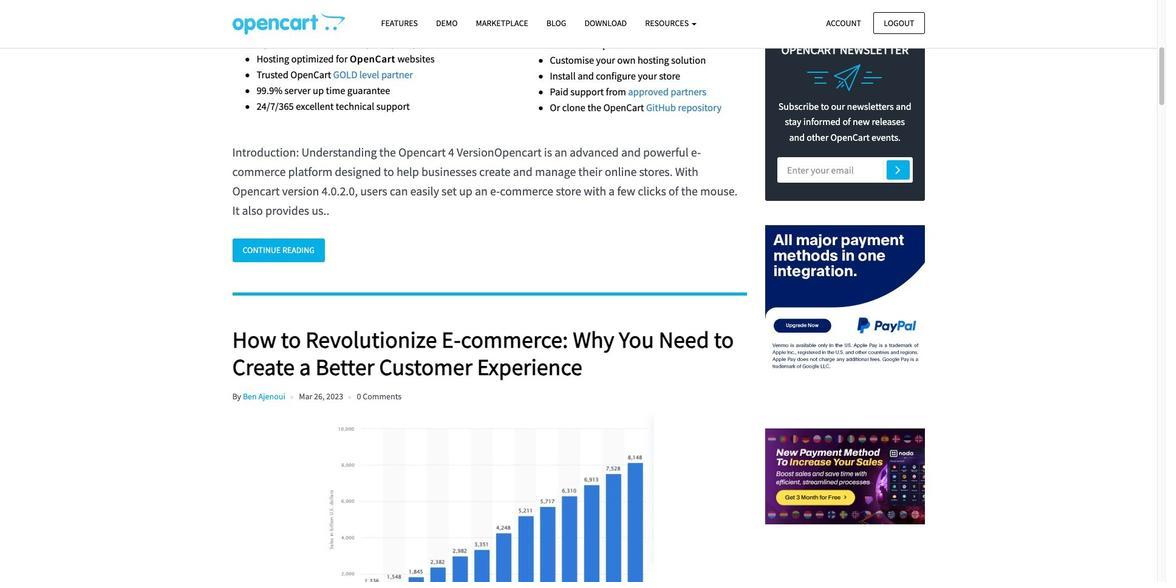 Task type: locate. For each thing, give the bounding box(es) containing it.
paypal blog image
[[766, 226, 925, 385]]

opencart - blog image
[[232, 13, 345, 35]]

Enter your email text field
[[778, 158, 913, 183]]

angle right image
[[896, 162, 901, 177]]

noda image
[[766, 397, 925, 557]]



Task type: vqa. For each thing, say whether or not it's contained in the screenshot.
angle right icon
yes



Task type: describe. For each thing, give the bounding box(es) containing it.
opencart v4.0.2.0 release image
[[232, 0, 736, 125]]

how to revolutionize e-commerce: why you need to create a better customer experience image
[[232, 412, 736, 583]]



